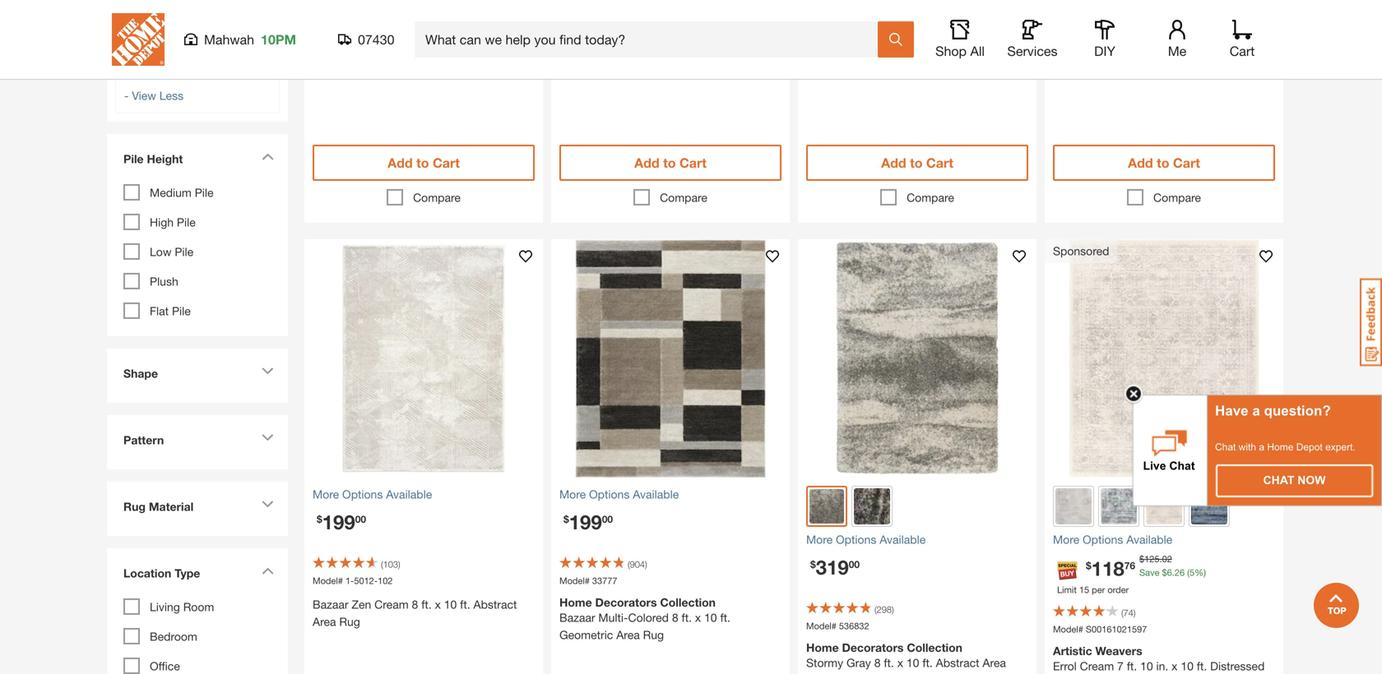 Task type: describe. For each thing, give the bounding box(es) containing it.
area inside bazaar zen cream 8 ft. x 10 ft. abstract area rug
[[313, 616, 336, 629]]

7
[[1118, 660, 1124, 674]]

order
[[1108, 585, 1129, 596]]

geometric
[[560, 629, 613, 642]]

abstract inside home decorators collection stormy gray 8 ft. x 10 ft. abstract area rug
[[936, 657, 980, 670]]

with
[[1239, 442, 1257, 453]]

$ down 02
[[1162, 568, 1167, 579]]

options up '$ 319 00'
[[836, 533, 877, 547]]

add for 3 in stock
[[635, 155, 660, 171]]

( 298 )
[[875, 605, 894, 616]]

1 at from the left
[[390, 25, 400, 38]]

add to cart for 3 in stock
[[635, 155, 707, 171]]

available up 904
[[633, 488, 679, 502]]

chat now
[[1264, 474, 1326, 487]]

1 add to cart from the left
[[388, 155, 460, 171]]

00 for home decorators collection bazaar multi-colored 8 ft. x 10 ft. geometric area rug
[[602, 514, 613, 525]]

x inside home decorators collection bazaar multi-colored 8 ft. x 10 ft. geometric area rug
[[695, 611, 701, 625]]

cream image
[[1146, 489, 1183, 525]]

model# for artistic weavers errol cream 7 ft. 10 in. x 10 ft. distressed
[[1053, 625, 1084, 635]]

stormy gray 8 ft. x 10 ft. abstract area rug image
[[798, 240, 1037, 478]]

free
[[1077, 25, 1100, 38]]

collection for 199
[[660, 596, 716, 610]]

model# 536832
[[806, 621, 870, 632]]

available shipping image for 3 in stock
[[560, 49, 576, 65]]

536832
[[839, 621, 870, 632]]

available down charcoal 'image'
[[880, 533, 926, 547]]

model# 33777
[[560, 576, 618, 587]]

1 compare from the left
[[413, 191, 461, 205]]

cart for 3 in stock
[[680, 155, 707, 171]]

in.
[[1157, 660, 1169, 674]]

mahwah link
[[403, 25, 447, 38]]

caret icon image for pattern
[[262, 435, 274, 442]]

room
[[183, 601, 214, 614]]

$ for model# 536832
[[811, 559, 816, 571]]

0 horizontal spatial mahwah
[[204, 32, 254, 47]]

stock for 1 in stock at mahwah
[[358, 25, 387, 38]]

collection for 319
[[907, 642, 963, 655]]

3
[[583, 25, 590, 38]]

delivery for ship to store
[[1077, 47, 1118, 61]]

flat pile
[[150, 305, 191, 318]]

available for pickup image
[[806, 7, 823, 24]]

save
[[1140, 568, 1160, 579]]

me
[[1168, 43, 1187, 59]]

low pile link
[[150, 245, 193, 259]]

103
[[383, 560, 398, 570]]

pile for low pile
[[175, 245, 193, 259]]

118
[[1092, 557, 1125, 581]]

view
[[132, 89, 156, 103]]

|
[[932, 25, 934, 38]]

00 for home decorators collection stormy gray 8 ft. x 10 ft. abstract area rug
[[849, 559, 860, 571]]

shop all
[[936, 43, 985, 59]]

$ for model# 33777
[[564, 514, 569, 525]]

away
[[972, 25, 999, 38]]

feedback link image
[[1360, 278, 1383, 367]]

chat now link
[[1217, 466, 1373, 497]]

caret icon image for shape
[[262, 368, 274, 375]]

red
[[150, 26, 171, 39]]

multi-
[[599, 611, 628, 625]]

0 horizontal spatial 00
[[355, 514, 366, 525]]

available for pickup image
[[560, 7, 576, 24]]

artistic
[[1053, 645, 1093, 658]]

74
[[1124, 608, 1134, 619]]

errol
[[1053, 660, 1077, 674]]

all
[[971, 43, 985, 59]]

s00161021597
[[1086, 625, 1147, 635]]

76
[[1125, 560, 1136, 572]]

to for ship to store
[[1157, 155, 1170, 171]]

office
[[150, 660, 180, 674]]

model# left 1-
[[313, 576, 343, 587]]

add to cart for 2 nearby
[[881, 155, 954, 171]]

x inside bazaar zen cream 8 ft. x 10 ft. abstract area rug
[[435, 598, 441, 612]]

pattern link
[[115, 424, 280, 462]]

low
[[150, 245, 172, 259]]

decorators for 199
[[595, 596, 657, 610]]

cart for ship to store
[[1173, 155, 1201, 171]]

319
[[816, 556, 849, 579]]

rug inside home decorators collection bazaar multi-colored 8 ft. x 10 ft. geometric area rug
[[643, 629, 664, 642]]

shape link
[[115, 357, 280, 395]]

model# s00161021597
[[1053, 625, 1147, 635]]

compare for 3 in stock
[[660, 191, 708, 205]]

location type link
[[115, 557, 280, 595]]

pile height
[[123, 152, 183, 166]]

-
[[124, 89, 129, 103]]

high pile
[[150, 216, 196, 229]]

bedroom
[[150, 630, 197, 644]]

bazaar zen cream 8 ft. x 10 ft. abstract area rug link
[[313, 597, 535, 631]]

per
[[1092, 585, 1105, 596]]

199 for 33777
[[569, 511, 602, 534]]

6.7
[[937, 25, 953, 38]]

location
[[123, 567, 171, 581]]

( for artistic weavers errol cream 7 ft. 10 in. x 10 ft. distressed
[[1122, 608, 1124, 619]]

%)
[[1195, 568, 1206, 579]]

available shipping image for ship to store
[[1053, 49, 1070, 65]]

material
[[149, 500, 194, 514]]

now
[[1298, 474, 1326, 487]]

more options available link up 02
[[1053, 532, 1276, 549]]

more options available up the $ 118 76
[[1053, 533, 1173, 547]]

shop
[[936, 43, 967, 59]]

living room
[[150, 601, 214, 614]]

pile for high pile
[[177, 216, 196, 229]]

$ 199 00 for 33777
[[564, 511, 613, 534]]

black link
[[150, 55, 179, 69]]

nanuet link
[[891, 25, 929, 38]]

$ inside the $ 118 76
[[1086, 560, 1092, 572]]

07430 button
[[338, 31, 395, 48]]

model# 1-5012-102
[[313, 576, 393, 587]]

5012-
[[354, 576, 378, 587]]

( 103 )
[[381, 560, 400, 570]]

flat
[[150, 305, 169, 318]]

bazaar zen cream 8 ft. x 10 ft. abstract area rug image
[[304, 240, 543, 478]]

904
[[630, 560, 645, 570]]

( for home decorators collection stormy gray 8 ft. x 10 ft. abstract area rug
[[875, 605, 877, 616]]

available up 125
[[1127, 533, 1173, 547]]

me button
[[1151, 20, 1204, 59]]

102
[[378, 576, 393, 587]]

caret icon image for location type
[[262, 568, 274, 575]]

in for 3
[[593, 25, 602, 38]]

rug inside home decorators collection stormy gray 8 ft. x 10 ft. abstract area rug
[[806, 674, 827, 675]]

nearby
[[840, 25, 875, 38]]

compare for 2 nearby
[[907, 191, 955, 205]]

charcoal image
[[854, 489, 890, 525]]

store
[[1141, 25, 1167, 38]]

125
[[1145, 554, 1160, 565]]

10 inside home decorators collection stormy gray 8 ft. x 10 ft. abstract area rug
[[907, 657, 920, 670]]

more options available up 904
[[560, 488, 679, 502]]

expert.
[[1326, 442, 1356, 453]]

chat with a home depot expert.
[[1215, 442, 1356, 453]]

abstract inside bazaar zen cream 8 ft. x 10 ft. abstract area rug
[[474, 598, 517, 612]]

1 vertical spatial a
[[1259, 442, 1265, 453]]

pile for medium pile
[[195, 186, 214, 200]]

red link
[[150, 26, 171, 39]]

flat pile link
[[150, 305, 191, 318]]

type
[[175, 567, 200, 581]]

$ 199 00 for 1-
[[317, 511, 366, 534]]

cream inside artistic weavers errol cream 7 ft. 10 in. x 10 ft. distressed
[[1080, 660, 1114, 674]]

1 add from the left
[[388, 155, 413, 171]]

26
[[1175, 568, 1185, 579]]

stormy
[[806, 657, 844, 670]]

the home depot logo image
[[112, 13, 165, 66]]

chat
[[1215, 442, 1236, 453]]

$ for model# s00161021597
[[1140, 554, 1145, 565]]

1 horizontal spatial mahwah
[[403, 25, 447, 38]]



Task type: vqa. For each thing, say whether or not it's contained in the screenshot.
weavers
yes



Task type: locate. For each thing, give the bounding box(es) containing it.
10
[[444, 598, 457, 612], [704, 611, 717, 625], [907, 657, 920, 670], [1141, 660, 1153, 674], [1181, 660, 1194, 674]]

1 horizontal spatial 199
[[569, 511, 602, 534]]

in right 1
[[346, 25, 355, 38]]

rug down zen
[[339, 616, 360, 629]]

available shipping image
[[806, 49, 823, 65]]

living room link
[[150, 601, 214, 614]]

have a question?
[[1215, 403, 1331, 419]]

10 inside bazaar zen cream 8 ft. x 10 ft. abstract area rug
[[444, 598, 457, 612]]

home decorators collection stormy gray 8 ft. x 10 ft. abstract area rug
[[806, 642, 1006, 675]]

pile down pile height link
[[195, 186, 214, 200]]

area inside home decorators collection bazaar multi-colored 8 ft. x 10 ft. geometric area rug
[[617, 629, 640, 642]]

available up '103'
[[386, 488, 432, 502]]

stock
[[358, 25, 387, 38], [605, 25, 633, 38]]

rug
[[123, 500, 146, 514], [339, 616, 360, 629], [643, 629, 664, 642], [806, 674, 827, 675]]

delivery for 2 nearby
[[830, 47, 871, 61]]

00
[[355, 514, 366, 525], [602, 514, 613, 525], [849, 559, 860, 571]]

1 horizontal spatial cream
[[1080, 660, 1114, 674]]

1 horizontal spatial delivery
[[830, 47, 871, 61]]

gray image
[[810, 490, 844, 524]]

07430
[[358, 32, 395, 47]]

x inside home decorators collection stormy gray 8 ft. x 10 ft. abstract area rug
[[898, 657, 904, 670]]

pile for flat pile
[[172, 305, 191, 318]]

3 compare from the left
[[907, 191, 955, 205]]

model# left 536832
[[806, 621, 837, 632]]

add for 2 nearby
[[881, 155, 907, 171]]

1 in stock at mahwah
[[337, 25, 447, 38]]

add to cart for ship to store
[[1128, 155, 1201, 171]]

2 available shipping image from the left
[[1053, 49, 1070, 65]]

available shipping image down available for pickup icon
[[560, 49, 576, 65]]

pattern
[[123, 434, 164, 447]]

pile left height
[[123, 152, 144, 166]]

rug material link
[[115, 491, 280, 528]]

mahwah
[[403, 25, 447, 38], [204, 32, 254, 47]]

caret icon image
[[262, 153, 274, 161], [262, 368, 274, 375], [262, 435, 274, 442], [262, 501, 274, 509], [262, 568, 274, 575]]

00 up 33777
[[602, 514, 613, 525]]

medium pile
[[150, 186, 214, 200]]

cream
[[375, 598, 409, 612], [1080, 660, 1114, 674]]

( for home decorators collection bazaar multi-colored 8 ft. x 10 ft. geometric area rug
[[628, 560, 630, 570]]

at right the nearby
[[878, 25, 888, 38]]

decorators inside home decorators collection stormy gray 8 ft. x 10 ft. abstract area rug
[[842, 642, 904, 655]]

00 up 5012-
[[355, 514, 366, 525]]

199 up 1-
[[322, 511, 355, 534]]

1 vertical spatial .
[[1173, 568, 1175, 579]]

sponsored
[[1053, 244, 1110, 258]]

caret icon image inside shape link
[[262, 368, 274, 375]]

stock for 3 in stock
[[605, 25, 633, 38]]

cream inside bazaar zen cream 8 ft. x 10 ft. abstract area rug
[[375, 598, 409, 612]]

1 stock from the left
[[358, 25, 387, 38]]

diy button
[[1079, 20, 1132, 59]]

dark blue image
[[1101, 489, 1137, 525]]

add to cart button for 2 nearby
[[806, 145, 1029, 181]]

4 add from the left
[[1128, 155, 1153, 171]]

0 horizontal spatial 8
[[412, 598, 418, 612]]

$ down gray image
[[811, 559, 816, 571]]

caret icon image inside rug material link
[[262, 501, 274, 509]]

more options available down charcoal 'image'
[[806, 533, 926, 547]]

10 inside home decorators collection bazaar multi-colored 8 ft. x 10 ft. geometric area rug
[[704, 611, 717, 625]]

ft.
[[422, 598, 432, 612], [460, 598, 470, 612], [682, 611, 692, 625], [720, 611, 731, 625], [884, 657, 894, 670], [923, 657, 933, 670], [1127, 660, 1137, 674], [1197, 660, 1207, 674]]

3 add to cart from the left
[[881, 155, 954, 171]]

collection inside home decorators collection bazaar multi-colored 8 ft. x 10 ft. geometric area rug
[[660, 596, 716, 610]]

zen
[[352, 598, 371, 612]]

model# for home decorators collection bazaar multi-colored 8 ft. x 10 ft. geometric area rug
[[560, 576, 590, 587]]

home inside home decorators collection bazaar multi-colored 8 ft. x 10 ft. geometric area rug
[[560, 596, 592, 610]]

a right have
[[1253, 403, 1261, 419]]

1 caret icon image from the top
[[262, 153, 274, 161]]

8
[[412, 598, 418, 612], [672, 611, 679, 625], [875, 657, 881, 670]]

model# left 33777
[[560, 576, 590, 587]]

bazaar inside home decorators collection bazaar multi-colored 8 ft. x 10 ft. geometric area rug
[[560, 611, 595, 625]]

high pile link
[[150, 216, 196, 229]]

ship
[[1103, 25, 1125, 38]]

0 horizontal spatial available shipping image
[[560, 49, 576, 65]]

3 caret icon image from the top
[[262, 435, 274, 442]]

height
[[147, 152, 183, 166]]

pile inside pile height link
[[123, 152, 144, 166]]

- view less
[[124, 89, 184, 103]]

rug down colored
[[643, 629, 664, 642]]

delivery down the free at the top
[[1077, 47, 1118, 61]]

more options available link up 904
[[560, 486, 782, 504]]

pickup
[[1077, 6, 1113, 19]]

1 horizontal spatial at
[[878, 25, 888, 38]]

pile right flat at the top of page
[[172, 305, 191, 318]]

shop all button
[[934, 20, 987, 59]]

x inside artistic weavers errol cream 7 ft. 10 in. x 10 ft. distressed
[[1172, 660, 1178, 674]]

$ up 'model# 33777'
[[564, 514, 569, 525]]

2 in from the left
[[593, 25, 602, 38]]

0 horizontal spatial .
[[1160, 554, 1162, 565]]

1 vertical spatial decorators
[[842, 642, 904, 655]]

to
[[1128, 25, 1138, 38], [416, 155, 429, 171], [663, 155, 676, 171], [910, 155, 923, 171], [1157, 155, 1170, 171]]

)
[[398, 560, 400, 570], [645, 560, 647, 570], [892, 605, 894, 616], [1134, 608, 1136, 619]]

mahwah 10pm
[[204, 32, 296, 47]]

1 vertical spatial home
[[560, 596, 592, 610]]

high
[[150, 216, 174, 229]]

at left mahwah link
[[390, 25, 400, 38]]

services
[[1008, 43, 1058, 59]]

3 add to cart button from the left
[[806, 145, 1029, 181]]

nanuet
[[891, 25, 929, 38]]

1 horizontal spatial 00
[[602, 514, 613, 525]]

less
[[159, 89, 184, 103]]

location type
[[123, 567, 200, 581]]

area
[[313, 616, 336, 629], [617, 629, 640, 642], [983, 657, 1006, 670]]

model# for home decorators collection stormy gray 8 ft. x 10 ft. abstract area rug
[[806, 621, 837, 632]]

( inside $ 125 . 02 save $ 6 . 26 ( 5 %) limit 15 per order
[[1188, 568, 1190, 579]]

3 add from the left
[[881, 155, 907, 171]]

8 inside bazaar zen cream 8 ft. x 10 ft. abstract area rug
[[412, 598, 418, 612]]

3 delivery from the left
[[1077, 47, 1118, 61]]

0 horizontal spatial at
[[390, 25, 400, 38]]

add to cart button for ship to store
[[1053, 145, 1276, 181]]

home down 'model# 33777'
[[560, 596, 592, 610]]

0 horizontal spatial delivery
[[583, 47, 624, 61]]

bazaar multi-colored 8 ft. x 10 ft. geometric area rug image
[[551, 240, 790, 478]]

artistic weavers errol cream 7 ft. 10 in. x 10 ft. distressed
[[1053, 645, 1265, 675]]

1 add to cart button from the left
[[313, 145, 535, 181]]

2 add to cart button from the left
[[560, 145, 782, 181]]

$
[[317, 514, 322, 525], [564, 514, 569, 525], [1140, 554, 1145, 565], [811, 559, 816, 571], [1086, 560, 1092, 572], [1162, 568, 1167, 579]]

bazaar inside bazaar zen cream 8 ft. x 10 ft. abstract area rug
[[313, 598, 349, 612]]

bazaar up geometric
[[560, 611, 595, 625]]

$ 125 . 02 save $ 6 . 26 ( 5 %) limit 15 per order
[[1057, 554, 1206, 596]]

4 compare from the left
[[1154, 191, 1201, 205]]

weavers
[[1096, 645, 1143, 658]]

1
[[337, 25, 343, 38]]

1 vertical spatial abstract
[[936, 657, 980, 670]]

stock right 1
[[358, 25, 387, 38]]

298
[[877, 605, 892, 616]]

area left errol
[[983, 657, 1006, 670]]

$ up 'model# 1-5012-102'
[[317, 514, 322, 525]]

chat
[[1264, 474, 1295, 487]]

caret icon image for pile height
[[262, 153, 274, 161]]

( 74 )
[[1122, 608, 1136, 619]]

1 $ 199 00 from the left
[[317, 511, 366, 534]]

limit
[[1057, 585, 1077, 596]]

compare for ship to store
[[1154, 191, 1201, 205]]

0 vertical spatial a
[[1253, 403, 1261, 419]]

mahwah right the 07430
[[403, 25, 447, 38]]

denim image
[[1192, 489, 1228, 525]]

shape
[[123, 367, 158, 381]]

8 inside home decorators collection bazaar multi-colored 8 ft. x 10 ft. geometric area rug
[[672, 611, 679, 625]]

2 horizontal spatial area
[[983, 657, 1006, 670]]

rug down the stormy
[[806, 674, 827, 675]]

1 delivery from the left
[[583, 47, 624, 61]]

2 horizontal spatial 8
[[875, 657, 881, 670]]

services button
[[1006, 20, 1059, 59]]

0 horizontal spatial home
[[560, 596, 592, 610]]

1 horizontal spatial $ 199 00
[[564, 511, 613, 534]]

$ inside '$ 319 00'
[[811, 559, 816, 571]]

bazaar down 1-
[[313, 598, 349, 612]]

4 add to cart button from the left
[[1053, 145, 1276, 181]]

What can we help you find today? search field
[[425, 22, 877, 57]]

medium pile link
[[150, 186, 214, 200]]

02
[[1162, 554, 1173, 565]]

plush
[[150, 275, 178, 288]]

model# up artistic
[[1053, 625, 1084, 635]]

0 vertical spatial .
[[1160, 554, 1162, 565]]

more options available link down charcoal 'image'
[[806, 532, 1029, 549]]

available shipping image
[[560, 49, 576, 65], [1053, 49, 1070, 65]]

6
[[1167, 568, 1173, 579]]

home for 199
[[560, 596, 592, 610]]

caret icon image inside pattern link
[[262, 435, 274, 442]]

home for 319
[[806, 642, 839, 655]]

home up the stormy
[[806, 642, 839, 655]]

0 horizontal spatial $ 199 00
[[317, 511, 366, 534]]

(
[[381, 560, 383, 570], [628, 560, 630, 570], [1188, 568, 1190, 579], [875, 605, 877, 616], [1122, 608, 1124, 619]]

0 vertical spatial collection
[[660, 596, 716, 610]]

1 horizontal spatial stock
[[605, 25, 633, 38]]

home inside home decorators collection stormy gray 8 ft. x 10 ft. abstract area rug
[[806, 642, 839, 655]]

area down multi-
[[617, 629, 640, 642]]

2 199 from the left
[[569, 511, 602, 534]]

caret icon image inside pile height link
[[262, 153, 274, 161]]

colored
[[628, 611, 669, 625]]

0 horizontal spatial stock
[[358, 25, 387, 38]]

0 horizontal spatial area
[[313, 616, 336, 629]]

3 in stock
[[583, 25, 633, 38]]

1 horizontal spatial 8
[[672, 611, 679, 625]]

0 vertical spatial home
[[1268, 442, 1294, 453]]

2 add from the left
[[635, 155, 660, 171]]

2 horizontal spatial 00
[[849, 559, 860, 571]]

more options available link up '103'
[[313, 486, 535, 504]]

model#
[[313, 576, 343, 587], [560, 576, 590, 587], [806, 621, 837, 632], [1053, 625, 1084, 635]]

decorators up the gray
[[842, 642, 904, 655]]

decorators up multi-
[[595, 596, 657, 610]]

cream left 7
[[1080, 660, 1114, 674]]

2 $ 199 00 from the left
[[564, 511, 613, 534]]

.
[[1160, 554, 1162, 565], [1173, 568, 1175, 579]]

caret icon image inside location type link
[[262, 568, 274, 575]]

0 vertical spatial abstract
[[474, 598, 517, 612]]

0 horizontal spatial bazaar
[[313, 598, 349, 612]]

1 horizontal spatial area
[[617, 629, 640, 642]]

available shipping image left diy
[[1053, 49, 1070, 65]]

15
[[1080, 585, 1090, 596]]

delivery down the nearby
[[830, 47, 871, 61]]

to for 3 in stock
[[663, 155, 676, 171]]

rug inside bazaar zen cream 8 ft. x 10 ft. abstract area rug
[[339, 616, 360, 629]]

1 horizontal spatial abstract
[[936, 657, 980, 670]]

options up ( 904 )
[[589, 488, 630, 502]]

2 compare from the left
[[660, 191, 708, 205]]

1 vertical spatial collection
[[907, 642, 963, 655]]

more options available up '103'
[[313, 488, 432, 502]]

more
[[313, 488, 339, 502], [560, 488, 586, 502], [806, 533, 833, 547], [1053, 533, 1080, 547]]

33777
[[592, 576, 618, 587]]

0 vertical spatial decorators
[[595, 596, 657, 610]]

1 horizontal spatial decorators
[[842, 642, 904, 655]]

0 horizontal spatial 199
[[322, 511, 355, 534]]

options
[[342, 488, 383, 502], [589, 488, 630, 502], [836, 533, 877, 547], [1083, 533, 1124, 547]]

8 inside home decorators collection stormy gray 8 ft. x 10 ft. abstract area rug
[[875, 657, 881, 670]]

delivery
[[583, 47, 624, 61], [830, 47, 871, 61], [1077, 47, 1118, 61]]

199
[[322, 511, 355, 534], [569, 511, 602, 534]]

0 horizontal spatial in
[[346, 25, 355, 38]]

2 caret icon image from the top
[[262, 368, 274, 375]]

00 inside '$ 319 00'
[[849, 559, 860, 571]]

1 horizontal spatial in
[[593, 25, 602, 38]]

1 horizontal spatial collection
[[907, 642, 963, 655]]

$ right 76
[[1140, 554, 1145, 565]]

0 horizontal spatial decorators
[[595, 596, 657, 610]]

cream down 102
[[375, 598, 409, 612]]

home left depot
[[1268, 442, 1294, 453]]

rug left material
[[123, 500, 146, 514]]

options up '( 103 )'
[[342, 488, 383, 502]]

$ up "15"
[[1086, 560, 1092, 572]]

0 vertical spatial cream
[[375, 598, 409, 612]]

add for ship to store
[[1128, 155, 1153, 171]]

pile right high
[[177, 216, 196, 229]]

$ 199 00 up 'model# 33777'
[[564, 511, 613, 534]]

) for artistic weavers errol cream 7 ft. 10 in. x 10 ft. distressed
[[1134, 608, 1136, 619]]

mahwah left 10pm
[[204, 32, 254, 47]]

errol cream 7 ft. 10 in. x 10 ft. distressed oriental area rug image
[[1045, 240, 1284, 478]]

2 add to cart from the left
[[635, 155, 707, 171]]

diy
[[1095, 43, 1116, 59]]

1 horizontal spatial home
[[806, 642, 839, 655]]

1 in from the left
[[346, 25, 355, 38]]

delivery for 3 in stock
[[583, 47, 624, 61]]

a
[[1253, 403, 1261, 419], [1259, 442, 1265, 453]]

have
[[1215, 403, 1249, 419]]

to for 2 nearby
[[910, 155, 923, 171]]

collection inside home decorators collection stormy gray 8 ft. x 10 ft. abstract area rug
[[907, 642, 963, 655]]

decorators inside home decorators collection bazaar multi-colored 8 ft. x 10 ft. geometric area rug
[[595, 596, 657, 610]]

2 horizontal spatial home
[[1268, 442, 1294, 453]]

in for 1
[[346, 25, 355, 38]]

5 caret icon image from the top
[[262, 568, 274, 575]]

in right the 3
[[593, 25, 602, 38]]

1 horizontal spatial available shipping image
[[1053, 49, 1070, 65]]

) for home decorators collection bazaar multi-colored 8 ft. x 10 ft. geometric area rug
[[645, 560, 647, 570]]

pile right low
[[175, 245, 193, 259]]

$ for model# 1-5012-102
[[317, 514, 322, 525]]

1 199 from the left
[[322, 511, 355, 534]]

0 horizontal spatial cream
[[375, 598, 409, 612]]

4 caret icon image from the top
[[262, 501, 274, 509]]

199 for 1-
[[322, 511, 355, 534]]

1 available shipping image from the left
[[560, 49, 576, 65]]

abstract
[[474, 598, 517, 612], [936, 657, 980, 670]]

199 up 'model# 33777'
[[569, 511, 602, 534]]

low pile
[[150, 245, 193, 259]]

options up 118
[[1083, 533, 1124, 547]]

( 904 )
[[628, 560, 647, 570]]

cart for 2 nearby
[[927, 155, 954, 171]]

decorators
[[595, 596, 657, 610], [842, 642, 904, 655]]

0 horizontal spatial abstract
[[474, 598, 517, 612]]

4 add to cart from the left
[[1128, 155, 1201, 171]]

depot
[[1297, 442, 1323, 453]]

black
[[150, 55, 179, 69]]

2 at from the left
[[878, 25, 888, 38]]

to inside pickup free ship to store
[[1128, 25, 1138, 38]]

2 vertical spatial home
[[806, 642, 839, 655]]

1 vertical spatial cream
[[1080, 660, 1114, 674]]

10pm
[[261, 32, 296, 47]]

add to cart button for 3 in stock
[[560, 145, 782, 181]]

decorators for 319
[[842, 642, 904, 655]]

2 horizontal spatial delivery
[[1077, 47, 1118, 61]]

5
[[1190, 568, 1195, 579]]

taupe image
[[1056, 489, 1092, 525]]

2 stock from the left
[[605, 25, 633, 38]]

area inside home decorators collection stormy gray 8 ft. x 10 ft. abstract area rug
[[983, 657, 1006, 670]]

$ 199 00 up 1-
[[317, 511, 366, 534]]

00 down charcoal 'image'
[[849, 559, 860, 571]]

0 horizontal spatial collection
[[660, 596, 716, 610]]

pickup free ship to store
[[1077, 6, 1167, 38]]

home decorators collection bazaar multi-colored 8 ft. x 10 ft. geometric area rug
[[560, 596, 731, 642]]

delivery down the 3 in stock
[[583, 47, 624, 61]]

) for home decorators collection stormy gray 8 ft. x 10 ft. abstract area rug
[[892, 605, 894, 616]]

a right with
[[1259, 442, 1265, 453]]

caret icon image for rug material
[[262, 501, 274, 509]]

bedroom link
[[150, 630, 197, 644]]

2 delivery from the left
[[830, 47, 871, 61]]

stock right the 3
[[605, 25, 633, 38]]

1 horizontal spatial .
[[1173, 568, 1175, 579]]

2
[[830, 25, 837, 38]]

1 horizontal spatial bazaar
[[560, 611, 595, 625]]

area down 'model# 1-5012-102'
[[313, 616, 336, 629]]



